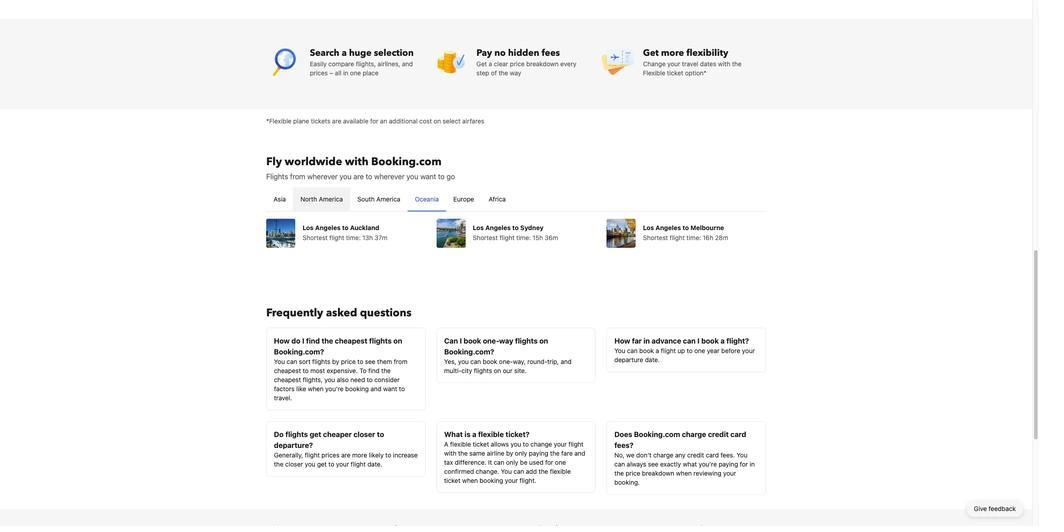 Task type: locate. For each thing, give the bounding box(es) containing it.
are right tickets
[[332, 117, 341, 125]]

confirmed
[[444, 468, 474, 475]]

3 los from the left
[[643, 224, 654, 231]]

and inside what is a flexible ticket? a flexible ticket allows you to change your flight with the same airline by only paying the fare and tax difference. it can only be used for one confirmed change. you can add the flexible ticket when booking your flight.
[[574, 450, 585, 457]]

don't
[[636, 451, 651, 459]]

2 horizontal spatial one
[[694, 347, 705, 355]]

america
[[319, 195, 343, 203], [376, 195, 400, 203]]

tab list
[[266, 187, 766, 212]]

flight up fare
[[569, 440, 584, 448]]

with
[[718, 60, 730, 67], [345, 154, 368, 169], [444, 450, 456, 457]]

get left cheaper
[[310, 430, 321, 439]]

travel
[[682, 60, 698, 67]]

0 vertical spatial flights,
[[356, 60, 376, 67]]

way inside can i book one-way flights on booking.com? yes, you can book one-way, round-trip, and multi-city flights on our site.
[[499, 337, 513, 345]]

from
[[290, 172, 305, 181], [394, 358, 407, 365]]

airlines,
[[378, 60, 400, 67]]

0 horizontal spatial flights,
[[303, 376, 323, 384]]

2 horizontal spatial when
[[676, 470, 692, 477]]

booking
[[345, 385, 369, 393], [480, 477, 503, 485]]

when
[[308, 385, 324, 393], [676, 470, 692, 477], [462, 477, 478, 485]]

your inside how far in advance can i book a flight? you can book a flight up to one year before your departure date.
[[742, 347, 755, 355]]

ticket up same
[[473, 440, 489, 448]]

paying inside does booking.com charge credit card fees? no, we don't charge any credit card fees. you can always see exactly what you're paying for in the price breakdown when reviewing your booking.
[[719, 460, 738, 468]]

3 i from the left
[[697, 337, 700, 345]]

what
[[683, 460, 697, 468]]

increase
[[393, 451, 418, 459]]

prices for get
[[321, 451, 339, 459]]

1 booking.com? from the left
[[274, 348, 324, 356]]

i right do
[[302, 337, 304, 345]]

yes,
[[444, 358, 456, 365]]

in inside the search a huge selection easily compare flights, airlines, and prices – all in one place
[[343, 69, 348, 77]]

when inside what is a flexible ticket? a flexible ticket allows you to change your flight with the same airline by only paying the fare and tax difference. it can only be used for one confirmed change. you can add the flexible ticket when booking your flight.
[[462, 477, 478, 485]]

los angeles to melbourne shortest flight time: 16h 28m
[[643, 224, 728, 241]]

wherever up south america
[[374, 172, 405, 181]]

2 angeles from the left
[[485, 224, 511, 231]]

los inside los angeles to sydney shortest flight time: 15h 36m
[[473, 224, 484, 231]]

date. inside do flights get cheaper closer to departure? generally, flight prices are more likely to increase the closer you get to your flight date.
[[367, 460, 382, 468]]

you inside how do i find the cheapest flights on booking.com? you can sort flights by price to see them from cheapest to most expensive. to find the cheapest flights, you also need to consider factors like when you're booking and want to travel.
[[274, 358, 285, 365]]

los right los angeles to melbourne 'image'
[[643, 224, 654, 231]]

one inside what is a flexible ticket? a flexible ticket allows you to change your flight with the same airline by only paying the fare and tax difference. it can only be used for one confirmed change. you can add the flexible ticket when booking your flight.
[[555, 459, 566, 466]]

0 horizontal spatial booking.com?
[[274, 348, 324, 356]]

0 horizontal spatial time:
[[346, 234, 361, 241]]

america for north america
[[319, 195, 343, 203]]

booking inside how do i find the cheapest flights on booking.com? you can sort flights by price to see them from cheapest to most expensive. to find the cheapest flights, you also need to consider factors like when you're booking and want to travel.
[[345, 385, 369, 393]]

by
[[332, 358, 339, 365], [506, 450, 513, 457]]

for inside what is a flexible ticket? a flexible ticket allows you to change your flight with the same airline by only paying the fare and tax difference. it can only be used for one confirmed change. you can add the flexible ticket when booking your flight.
[[545, 459, 553, 466]]

can i book one-way flights on booking.com? yes, you can book one-way, round-trip, and multi-city flights on our site.
[[444, 337, 572, 375]]

when right like
[[308, 385, 324, 393]]

america right north
[[319, 195, 343, 203]]

angeles inside los angeles to sydney shortest flight time: 15h 36m
[[485, 224, 511, 231]]

find right to
[[368, 367, 379, 375]]

booking.com? inside can i book one-way flights on booking.com? yes, you can book one-way, round-trip, and multi-city flights on our site.
[[444, 348, 494, 356]]

go
[[447, 172, 455, 181]]

ticket down travel
[[667, 69, 683, 77]]

fare
[[561, 450, 573, 457]]

to left "sydney"
[[512, 224, 519, 231]]

and inside how do i find the cheapest flights on booking.com? you can sort flights by price to see them from cheapest to most expensive. to find the cheapest flights, you also need to consider factors like when you're booking and want to travel.
[[371, 385, 381, 393]]

booking.com
[[371, 154, 442, 169], [634, 430, 680, 439]]

paying up used
[[529, 450, 548, 457]]

by inside what is a flexible ticket? a flexible ticket allows you to change your flight with the same airline by only paying the fare and tax difference. it can only be used for one confirmed change. you can add the flexible ticket when booking your flight.
[[506, 450, 513, 457]]

and inside the search a huge selection easily compare flights, airlines, and prices – all in one place
[[402, 60, 413, 67]]

are down cheaper
[[341, 451, 350, 459]]

in right you're
[[750, 460, 755, 468]]

0 vertical spatial get
[[643, 47, 659, 59]]

and right fare
[[574, 450, 585, 457]]

16h
[[703, 234, 713, 241]]

prices inside the search a huge selection easily compare flights, airlines, and prices – all in one place
[[310, 69, 328, 77]]

from right the them
[[394, 358, 407, 365]]

america inside 'button'
[[376, 195, 400, 203]]

0 vertical spatial charge
[[682, 430, 706, 439]]

far
[[632, 337, 642, 345]]

2 horizontal spatial los
[[643, 224, 654, 231]]

multi-
[[444, 367, 461, 375]]

you down ticket?
[[511, 440, 521, 448]]

how far in advance can i book a flight? you can book a flight up to one year before your departure date.
[[614, 337, 755, 364]]

36m
[[545, 234, 558, 241]]

0 vertical spatial way
[[510, 69, 521, 77]]

every
[[560, 60, 576, 67]]

south
[[357, 195, 375, 203]]

time: down "sydney"
[[516, 234, 531, 241]]

1 vertical spatial date.
[[367, 460, 382, 468]]

1 horizontal spatial with
[[444, 450, 456, 457]]

breakdown down exactly
[[642, 470, 674, 477]]

can
[[444, 337, 458, 345]]

exactly
[[660, 460, 681, 468]]

europe
[[453, 195, 474, 203]]

paying inside what is a flexible ticket? a flexible ticket allows you to change your flight with the same airline by only paying the fare and tax difference. it can only be used for one confirmed change. you can add the flexible ticket when booking your flight.
[[529, 450, 548, 457]]

melbourne
[[690, 224, 724, 231]]

dates
[[700, 60, 716, 67]]

change
[[643, 60, 666, 67]]

how inside how do i find the cheapest flights on booking.com? you can sort flights by price to see them from cheapest to most expensive. to find the cheapest flights, you also need to consider factors like when you're booking and want to travel.
[[274, 337, 290, 345]]

booking.
[[614, 479, 640, 486]]

2 horizontal spatial ticket
[[667, 69, 683, 77]]

way inside pay no hidden fees get a clear price breakdown every step of the way
[[510, 69, 521, 77]]

flight inside los angeles to sydney shortest flight time: 15h 36m
[[500, 234, 515, 241]]

to down cheaper
[[328, 460, 334, 468]]

select
[[443, 117, 460, 125]]

0 vertical spatial want
[[420, 172, 436, 181]]

2 vertical spatial ticket
[[444, 477, 460, 485]]

1 horizontal spatial angeles
[[485, 224, 511, 231]]

how left far
[[614, 337, 630, 345]]

wherever
[[307, 172, 338, 181], [374, 172, 405, 181]]

2 los from the left
[[473, 224, 484, 231]]

1 horizontal spatial flights,
[[356, 60, 376, 67]]

1 angeles from the left
[[315, 224, 341, 231]]

1 america from the left
[[319, 195, 343, 203]]

0 horizontal spatial booking.com
[[371, 154, 442, 169]]

3 time: from the left
[[686, 234, 701, 241]]

flexible up allows
[[478, 430, 504, 439]]

one down fare
[[555, 459, 566, 466]]

2 horizontal spatial price
[[626, 470, 640, 477]]

it
[[488, 459, 492, 466]]

flights, down most
[[303, 376, 323, 384]]

from right 'flights'
[[290, 172, 305, 181]]

0 vertical spatial with
[[718, 60, 730, 67]]

1 horizontal spatial paying
[[719, 460, 738, 468]]

america inside button
[[319, 195, 343, 203]]

to up to
[[357, 358, 363, 365]]

2 vertical spatial are
[[341, 451, 350, 459]]

your inside do flights get cheaper closer to departure? generally, flight prices are more likely to increase the closer you get to your flight date.
[[336, 460, 349, 468]]

flight down the advance
[[661, 347, 676, 355]]

time: for melbourne
[[686, 234, 701, 241]]

breakdown down fees
[[526, 60, 559, 67]]

1 vertical spatial breakdown
[[642, 470, 674, 477]]

1 vertical spatial cheapest
[[274, 367, 301, 375]]

a up before at the right bottom of page
[[721, 337, 725, 345]]

0 vertical spatial paying
[[529, 450, 548, 457]]

0 horizontal spatial in
[[343, 69, 348, 77]]

your down fees.
[[723, 470, 736, 477]]

2 horizontal spatial with
[[718, 60, 730, 67]]

2 vertical spatial cheapest
[[274, 376, 301, 384]]

want up oceania
[[420, 172, 436, 181]]

1 horizontal spatial price
[[510, 60, 525, 67]]

flight left the 15h
[[500, 234, 515, 241]]

1 vertical spatial charge
[[653, 451, 673, 459]]

search
[[310, 47, 339, 59]]

shortest right los angeles to auckland image
[[303, 234, 328, 241]]

for right used
[[545, 459, 553, 466]]

like
[[296, 385, 306, 393]]

2 vertical spatial with
[[444, 450, 456, 457]]

always
[[627, 460, 646, 468]]

a inside the search a huge selection easily compare flights, airlines, and prices – all in one place
[[342, 47, 347, 59]]

3 shortest from the left
[[643, 234, 668, 241]]

0 horizontal spatial by
[[332, 358, 339, 365]]

1 horizontal spatial when
[[462, 477, 478, 485]]

more up travel
[[661, 47, 684, 59]]

1 vertical spatial flexible
[[450, 440, 471, 448]]

shortest for los angeles to sydney shortest flight time: 15h 36m
[[473, 234, 498, 241]]

1 vertical spatial in
[[643, 337, 650, 345]]

1 vertical spatial credit
[[687, 451, 704, 459]]

to
[[366, 172, 372, 181], [438, 172, 445, 181], [342, 224, 348, 231], [512, 224, 519, 231], [683, 224, 689, 231], [687, 347, 693, 355], [357, 358, 363, 365], [303, 367, 309, 375], [367, 376, 373, 384], [399, 385, 405, 393], [377, 430, 384, 439], [523, 440, 529, 448], [385, 451, 391, 459], [328, 460, 334, 468]]

prices
[[310, 69, 328, 77], [321, 451, 339, 459]]

price down always on the right of the page
[[626, 470, 640, 477]]

shortest right los angeles to melbourne 'image'
[[643, 234, 668, 241]]

you left sort
[[274, 358, 285, 365]]

0 horizontal spatial america
[[319, 195, 343, 203]]

booking.com? up sort
[[274, 348, 324, 356]]

1 horizontal spatial booking.com?
[[444, 348, 494, 356]]

all
[[335, 69, 341, 77]]

los inside los angeles to auckland shortest flight time: 13h 37m
[[303, 224, 314, 231]]

with up tax at the left bottom of the page
[[444, 450, 456, 457]]

option*
[[685, 69, 706, 77]]

can up city
[[470, 358, 481, 365]]

get up change
[[643, 47, 659, 59]]

angeles inside los angeles to melbourne shortest flight time: 16h 28m
[[656, 224, 681, 231]]

price down hidden
[[510, 60, 525, 67]]

2 time: from the left
[[516, 234, 531, 241]]

0 vertical spatial by
[[332, 358, 339, 365]]

to inside los angeles to auckland shortest flight time: 13h 37m
[[342, 224, 348, 231]]

how
[[274, 337, 290, 345], [614, 337, 630, 345]]

you inside how do i find the cheapest flights on booking.com? you can sort flights by price to see them from cheapest to most expensive. to find the cheapest flights, you also need to consider factors like when you're booking and want to travel.
[[324, 376, 335, 384]]

1 vertical spatial booking
[[480, 477, 503, 485]]

city
[[461, 367, 472, 375]]

flexible down fare
[[550, 468, 571, 475]]

closer up likely
[[354, 430, 375, 439]]

the right dates
[[732, 60, 742, 67]]

for left the an at the top of page
[[370, 117, 378, 125]]

0 vertical spatial ticket
[[667, 69, 683, 77]]

your down cheaper
[[336, 460, 349, 468]]

can up departure
[[627, 347, 638, 355]]

by up expensive.
[[332, 358, 339, 365]]

to up south
[[366, 172, 372, 181]]

1 shortest from the left
[[303, 234, 328, 241]]

get down cheaper
[[317, 460, 327, 468]]

be
[[520, 459, 527, 466]]

1 horizontal spatial los
[[473, 224, 484, 231]]

to left melbourne
[[683, 224, 689, 231]]

you
[[340, 172, 351, 181], [406, 172, 418, 181], [458, 358, 469, 365], [324, 376, 335, 384], [511, 440, 521, 448], [305, 460, 315, 468]]

prices down cheaper
[[321, 451, 339, 459]]

flexibility
[[686, 47, 728, 59]]

in
[[343, 69, 348, 77], [643, 337, 650, 345], [750, 460, 755, 468]]

flight?
[[726, 337, 749, 345]]

0 vertical spatial date.
[[645, 356, 660, 364]]

book left way,
[[483, 358, 497, 365]]

a right is
[[472, 430, 476, 439]]

by down allows
[[506, 450, 513, 457]]

*flexible plane tickets are available for an additional cost on select airfares
[[266, 117, 484, 125]]

2 vertical spatial one
[[555, 459, 566, 466]]

shortest inside los angeles to auckland shortest flight time: 13h 37m
[[303, 234, 328, 241]]

1 horizontal spatial i
[[460, 337, 462, 345]]

0 horizontal spatial when
[[308, 385, 324, 393]]

you up departure
[[614, 347, 625, 355]]

search a huge selection easily compare flights, airlines, and prices – all in one place
[[310, 47, 414, 77]]

1 horizontal spatial time:
[[516, 234, 531, 241]]

breakdown inside does booking.com charge credit card fees? no, we don't charge any credit card fees. you can always see exactly what you're paying for in the price breakdown when reviewing your booking.
[[642, 470, 674, 477]]

the up difference.
[[458, 450, 468, 457]]

what is a flexible ticket? a flexible ticket allows you to change your flight with the same airline by only paying the fare and tax difference. it can only be used for one confirmed change. you can add the flexible ticket when booking your flight.
[[444, 430, 585, 485]]

booking.com inside fly worldwide with booking.com flights from wherever you are to wherever you want to go
[[371, 154, 442, 169]]

2 horizontal spatial angeles
[[656, 224, 681, 231]]

0 horizontal spatial with
[[345, 154, 368, 169]]

are
[[332, 117, 341, 125], [353, 172, 364, 181], [341, 451, 350, 459]]

advance
[[652, 337, 681, 345]]

2 shortest from the left
[[473, 234, 498, 241]]

booking.com?
[[274, 348, 324, 356], [444, 348, 494, 356]]

1 horizontal spatial breakdown
[[642, 470, 674, 477]]

prices down easily
[[310, 69, 328, 77]]

how left do
[[274, 337, 290, 345]]

0 horizontal spatial one
[[350, 69, 361, 77]]

clear
[[494, 60, 508, 67]]

ticket inside get more flexibility change your travel dates with the flexible ticket option*
[[667, 69, 683, 77]]

more left likely
[[352, 451, 367, 459]]

2 vertical spatial flexible
[[550, 468, 571, 475]]

date. down likely
[[367, 460, 382, 468]]

2 america from the left
[[376, 195, 400, 203]]

1 vertical spatial more
[[352, 451, 367, 459]]

2 horizontal spatial time:
[[686, 234, 701, 241]]

booking.com up don't
[[634, 430, 680, 439]]

date.
[[645, 356, 660, 364], [367, 460, 382, 468]]

1 horizontal spatial more
[[661, 47, 684, 59]]

can
[[683, 337, 696, 345], [627, 347, 638, 355], [287, 358, 297, 365], [470, 358, 481, 365], [494, 459, 504, 466], [614, 460, 625, 468], [514, 468, 524, 475]]

airline
[[487, 450, 504, 457]]

3 angeles from the left
[[656, 224, 681, 231]]

flights up 'departure?'
[[285, 430, 308, 439]]

you right 'change.'
[[501, 468, 512, 475]]

card up you're
[[706, 451, 719, 459]]

2 horizontal spatial for
[[740, 460, 748, 468]]

2 horizontal spatial i
[[697, 337, 700, 345]]

1 vertical spatial see
[[648, 460, 658, 468]]

in inside how far in advance can i book a flight? you can book a flight up to one year before your departure date.
[[643, 337, 650, 345]]

1 vertical spatial one
[[694, 347, 705, 355]]

cost
[[419, 117, 432, 125]]

the inside get more flexibility change your travel dates with the flexible ticket option*
[[732, 60, 742, 67]]

change
[[531, 440, 552, 448]]

1 horizontal spatial by
[[506, 450, 513, 457]]

time: left 13h
[[346, 234, 361, 241]]

easily
[[310, 60, 327, 67]]

how inside how far in advance can i book a flight? you can book a flight up to one year before your departure date.
[[614, 337, 630, 345]]

you're
[[325, 385, 344, 393]]

prices inside do flights get cheaper closer to departure? generally, flight prices are more likely to increase the closer you get to your flight date.
[[321, 451, 339, 459]]

wherever down the worldwide
[[307, 172, 338, 181]]

1 i from the left
[[302, 337, 304, 345]]

0 vertical spatial price
[[510, 60, 525, 67]]

you inside what is a flexible ticket? a flexible ticket allows you to change your flight with the same airline by only paying the fare and tax difference. it can only be used for one confirmed change. you can add the flexible ticket when booking your flight.
[[511, 440, 521, 448]]

1 horizontal spatial in
[[643, 337, 650, 345]]

1 how from the left
[[274, 337, 290, 345]]

you up city
[[458, 358, 469, 365]]

0 vertical spatial in
[[343, 69, 348, 77]]

1 horizontal spatial america
[[376, 195, 400, 203]]

2 horizontal spatial shortest
[[643, 234, 668, 241]]

card up fees.
[[730, 430, 746, 439]]

price
[[510, 60, 525, 67], [341, 358, 356, 365], [626, 470, 640, 477]]

do flights get cheaper closer to departure? generally, flight prices are more likely to increase the closer you get to your flight date.
[[274, 430, 418, 468]]

1 vertical spatial prices
[[321, 451, 339, 459]]

0 horizontal spatial from
[[290, 172, 305, 181]]

one
[[350, 69, 361, 77], [694, 347, 705, 355], [555, 459, 566, 466]]

1 horizontal spatial closer
[[354, 430, 375, 439]]

0 horizontal spatial los
[[303, 224, 314, 231]]

0 horizontal spatial flexible
[[450, 440, 471, 448]]

los for los angeles to melbourne shortest flight time: 16h 28m
[[643, 224, 654, 231]]

0 horizontal spatial how
[[274, 337, 290, 345]]

one- up our
[[499, 358, 513, 365]]

1 vertical spatial find
[[368, 367, 379, 375]]

2 horizontal spatial in
[[750, 460, 755, 468]]

closer
[[354, 430, 375, 439], [285, 460, 303, 468]]

compare
[[328, 60, 354, 67]]

1 horizontal spatial from
[[394, 358, 407, 365]]

does
[[614, 430, 632, 439]]

1 los from the left
[[303, 224, 314, 231]]

1 horizontal spatial flexible
[[478, 430, 504, 439]]

from inside fly worldwide with booking.com flights from wherever you are to wherever you want to go
[[290, 172, 305, 181]]

likely
[[369, 451, 384, 459]]

0 horizontal spatial price
[[341, 358, 356, 365]]

how for how do i find the cheapest flights on booking.com?
[[274, 337, 290, 345]]

37m
[[375, 234, 387, 241]]

1 time: from the left
[[346, 234, 361, 241]]

prices for huge
[[310, 69, 328, 77]]

paying down fees.
[[719, 460, 738, 468]]

flight
[[329, 234, 344, 241], [500, 234, 515, 241], [670, 234, 685, 241], [661, 347, 676, 355], [569, 440, 584, 448], [305, 451, 320, 459], [351, 460, 366, 468]]

are up south
[[353, 172, 364, 181]]

0 horizontal spatial for
[[370, 117, 378, 125]]

place
[[363, 69, 378, 77]]

need
[[350, 376, 365, 384]]

a up of
[[489, 60, 492, 67]]

for inside does booking.com charge credit card fees? no, we don't charge any credit card fees. you can always see exactly what you're paying for in the price breakdown when reviewing your booking.
[[740, 460, 748, 468]]

shortest inside los angeles to melbourne shortest flight time: 16h 28m
[[643, 234, 668, 241]]

how for how far in advance can i book a flight?
[[614, 337, 630, 345]]

1 horizontal spatial wherever
[[374, 172, 405, 181]]

booking down the need
[[345, 385, 369, 393]]

booking inside what is a flexible ticket? a flexible ticket allows you to change your flight with the same airline by only paying the fare and tax difference. it can only be used for one confirmed change. you can add the flexible ticket when booking your flight.
[[480, 477, 503, 485]]

get inside pay no hidden fees get a clear price breakdown every step of the way
[[476, 60, 487, 67]]

0 horizontal spatial wherever
[[307, 172, 338, 181]]

2 how from the left
[[614, 337, 630, 345]]

time: inside los angeles to melbourne shortest flight time: 16h 28m
[[686, 234, 701, 241]]

only up be
[[515, 450, 527, 457]]

and down consider
[[371, 385, 381, 393]]

0 horizontal spatial card
[[706, 451, 719, 459]]

0 vertical spatial booking.com
[[371, 154, 442, 169]]

i inside can i book one-way flights on booking.com? yes, you can book one-way, round-trip, and multi-city flights on our site.
[[460, 337, 462, 345]]

angeles inside los angeles to auckland shortest flight time: 13h 37m
[[315, 224, 341, 231]]

0 vertical spatial prices
[[310, 69, 328, 77]]

los angeles to auckland image
[[266, 219, 295, 248]]

2 i from the left
[[460, 337, 462, 345]]

1 horizontal spatial credit
[[708, 430, 729, 439]]

generally,
[[274, 451, 303, 459]]

0 horizontal spatial closer
[[285, 460, 303, 468]]

los inside los angeles to melbourne shortest flight time: 16h 28m
[[643, 224, 654, 231]]

tab list containing asia
[[266, 187, 766, 212]]

book down far
[[639, 347, 654, 355]]

the inside do flights get cheaper closer to departure? generally, flight prices are more likely to increase the closer you get to your flight date.
[[274, 460, 283, 468]]

to right the up
[[687, 347, 693, 355]]

1 vertical spatial want
[[383, 385, 397, 393]]

the down the "clear"
[[499, 69, 508, 77]]

time: inside los angeles to auckland shortest flight time: 13h 37m
[[346, 234, 361, 241]]

price inside how do i find the cheapest flights on booking.com? you can sort flights by price to see them from cheapest to most expensive. to find the cheapest flights, you also need to consider factors like when you're booking and want to travel.
[[341, 358, 356, 365]]

shortest
[[303, 234, 328, 241], [473, 234, 498, 241], [643, 234, 668, 241]]

you inside what is a flexible ticket? a flexible ticket allows you to change your flight with the same airline by only paying the fare and tax difference. it can only be used for one confirmed change. you can add the flexible ticket when booking your flight.
[[501, 468, 512, 475]]

price inside pay no hidden fees get a clear price breakdown every step of the way
[[510, 60, 525, 67]]

angeles for melbourne
[[656, 224, 681, 231]]

to right the need
[[367, 376, 373, 384]]

find right do
[[306, 337, 320, 345]]

0 horizontal spatial angeles
[[315, 224, 341, 231]]

see down don't
[[648, 460, 658, 468]]

2 booking.com? from the left
[[444, 348, 494, 356]]

1 vertical spatial one-
[[499, 358, 513, 365]]

north america button
[[293, 187, 350, 211]]

0 horizontal spatial want
[[383, 385, 397, 393]]

one inside how far in advance can i book a flight? you can book a flight up to one year before your departure date.
[[694, 347, 705, 355]]

time: inside los angeles to sydney shortest flight time: 15h 36m
[[516, 234, 531, 241]]

to down sort
[[303, 367, 309, 375]]

booking.com inside does booking.com charge credit card fees? no, we don't charge any credit card fees. you can always see exactly what you're paying for in the price breakdown when reviewing your booking.
[[634, 430, 680, 439]]

1 vertical spatial paying
[[719, 460, 738, 468]]



Task type: describe. For each thing, give the bounding box(es) containing it.
13h
[[362, 234, 373, 241]]

book up year
[[701, 337, 719, 345]]

trip,
[[547, 358, 559, 365]]

0 vertical spatial one-
[[483, 337, 499, 345]]

questions
[[360, 306, 412, 321]]

1 vertical spatial only
[[506, 459, 518, 466]]

get more flexibility change your travel dates with the flexible ticket option*
[[643, 47, 742, 77]]

on up round-
[[539, 337, 548, 345]]

used
[[529, 459, 543, 466]]

1 horizontal spatial charge
[[682, 430, 706, 439]]

of
[[491, 69, 497, 77]]

a down the advance
[[656, 347, 659, 355]]

fees.
[[721, 451, 735, 459]]

from inside how do i find the cheapest flights on booking.com? you can sort flights by price to see them from cheapest to most expensive. to find the cheapest flights, you also need to consider factors like when you're booking and want to travel.
[[394, 358, 407, 365]]

you inside how far in advance can i book a flight? you can book a flight up to one year before your departure date.
[[614, 347, 625, 355]]

give feedback button
[[967, 501, 1023, 517]]

0 vertical spatial find
[[306, 337, 320, 345]]

can inside does booking.com charge credit card fees? no, we don't charge any credit card fees. you can always see exactly what you're paying for in the price breakdown when reviewing your booking.
[[614, 460, 625, 468]]

allows
[[491, 440, 509, 448]]

flexible
[[643, 69, 665, 77]]

cheaper
[[323, 430, 352, 439]]

north
[[300, 195, 317, 203]]

you're
[[699, 460, 717, 468]]

south america
[[357, 195, 400, 203]]

booking.com? inside how do i find the cheapest flights on booking.com? you can sort flights by price to see them from cheapest to most expensive. to find the cheapest flights, you also need to consider factors like when you're booking and want to travel.
[[274, 348, 324, 356]]

are inside do flights get cheaper closer to departure? generally, flight prices are more likely to increase the closer you get to your flight date.
[[341, 451, 350, 459]]

round-
[[527, 358, 547, 365]]

los angeles to sydney image
[[436, 219, 466, 248]]

more inside get more flexibility change your travel dates with the flexible ticket option*
[[661, 47, 684, 59]]

airfares
[[462, 117, 484, 125]]

also
[[337, 376, 349, 384]]

do
[[274, 430, 284, 439]]

no
[[494, 47, 506, 59]]

shortest for los angeles to auckland shortest flight time: 13h 37m
[[303, 234, 328, 241]]

angeles for auckland
[[315, 224, 341, 231]]

the inside pay no hidden fees get a clear price breakdown every step of the way
[[499, 69, 508, 77]]

shortest for los angeles to melbourne shortest flight time: 16h 28m
[[643, 234, 668, 241]]

can up the up
[[683, 337, 696, 345]]

want inside fly worldwide with booking.com flights from wherever you are to wherever you want to go
[[420, 172, 436, 181]]

0 vertical spatial get
[[310, 430, 321, 439]]

and inside can i book one-way flights on booking.com? yes, you can book one-way, round-trip, and multi-city flights on our site.
[[561, 358, 572, 365]]

fees
[[542, 47, 560, 59]]

time: for sydney
[[516, 234, 531, 241]]

flight down cheaper
[[351, 460, 366, 468]]

on inside how do i find the cheapest flights on booking.com? you can sort flights by price to see them from cheapest to most expensive. to find the cheapest flights, you also need to consider factors like when you're booking and want to travel.
[[393, 337, 402, 345]]

you up north america
[[340, 172, 351, 181]]

los angeles to auckland shortest flight time: 13h 37m
[[303, 224, 387, 241]]

los angeles to melbourne image
[[607, 219, 636, 248]]

to right likely
[[385, 451, 391, 459]]

you inside can i book one-way flights on booking.com? yes, you can book one-way, round-trip, and multi-city flights on our site.
[[458, 358, 469, 365]]

can inside can i book one-way flights on booking.com? yes, you can book one-way, round-trip, and multi-city flights on our site.
[[470, 358, 481, 365]]

america for south america
[[376, 195, 400, 203]]

price inside does booking.com charge credit card fees? no, we don't charge any credit card fees. you can always see exactly what you're paying for in the price breakdown when reviewing your booking.
[[626, 470, 640, 477]]

south america button
[[350, 187, 408, 211]]

worldwide
[[285, 154, 342, 169]]

i inside how do i find the cheapest flights on booking.com? you can sort flights by price to see them from cheapest to most expensive. to find the cheapest flights, you also need to consider factors like when you're booking and want to travel.
[[302, 337, 304, 345]]

tax
[[444, 459, 453, 466]]

consider
[[374, 376, 400, 384]]

we
[[626, 451, 635, 459]]

you inside do flights get cheaper closer to departure? generally, flight prices are more likely to increase the closer you get to your flight date.
[[305, 460, 315, 468]]

asia
[[273, 195, 286, 203]]

your left flight.
[[505, 477, 518, 485]]

0 vertical spatial are
[[332, 117, 341, 125]]

fly
[[266, 154, 282, 169]]

flight down 'departure?'
[[305, 451, 320, 459]]

ticket?
[[506, 430, 529, 439]]

the inside does booking.com charge credit card fees? no, we don't charge any credit card fees. you can always see exactly what you're paying for in the price breakdown when reviewing your booking.
[[614, 470, 624, 477]]

1 vertical spatial closer
[[285, 460, 303, 468]]

flights up most
[[312, 358, 330, 365]]

sydney
[[520, 224, 543, 231]]

frequently asked questions
[[266, 306, 412, 321]]

0 vertical spatial card
[[730, 430, 746, 439]]

a inside pay no hidden fees get a clear price breakdown every step of the way
[[489, 60, 492, 67]]

no,
[[614, 451, 624, 459]]

see inside how do i find the cheapest flights on booking.com? you can sort flights by price to see them from cheapest to most expensive. to find the cheapest flights, you also need to consider factors like when you're booking and want to travel.
[[365, 358, 375, 365]]

in inside does booking.com charge credit card fees? no, we don't charge any credit card fees. you can always see exactly what you're paying for in the price breakdown when reviewing your booking.
[[750, 460, 755, 468]]

same
[[469, 450, 485, 457]]

to inside what is a flexible ticket? a flexible ticket allows you to change your flight with the same airline by only paying the fare and tax difference. it can only be used for one confirmed change. you can add the flexible ticket when booking your flight.
[[523, 440, 529, 448]]

travel.
[[274, 394, 292, 402]]

asked
[[326, 306, 357, 321]]

oceania button
[[408, 187, 446, 211]]

frequently
[[266, 306, 323, 321]]

you up oceania
[[406, 172, 418, 181]]

see inside does booking.com charge credit card fees? no, we don't charge any credit card fees. you can always see exactly what you're paying for in the price breakdown when reviewing your booking.
[[648, 460, 658, 468]]

0 horizontal spatial ticket
[[444, 477, 460, 485]]

auckland
[[350, 224, 379, 231]]

when inside does booking.com charge credit card fees? no, we don't charge any credit card fees. you can always see exactly what you're paying for in the price breakdown when reviewing your booking.
[[676, 470, 692, 477]]

want inside how do i find the cheapest flights on booking.com? you can sort flights by price to see them from cheapest to most expensive. to find the cheapest flights, you also need to consider factors like when you're booking and want to travel.
[[383, 385, 397, 393]]

flights right city
[[474, 367, 492, 375]]

time: for auckland
[[346, 234, 361, 241]]

breakdown inside pay no hidden fees get a clear price breakdown every step of the way
[[526, 60, 559, 67]]

to inside los angeles to melbourne shortest flight time: 16h 28m
[[683, 224, 689, 231]]

any
[[675, 451, 685, 459]]

to inside los angeles to sydney shortest flight time: 15h 36m
[[512, 224, 519, 231]]

departure?
[[274, 441, 313, 450]]

is
[[465, 430, 470, 439]]

to
[[359, 367, 367, 375]]

asia button
[[266, 187, 293, 211]]

the down the frequently asked questions on the left of the page
[[322, 337, 333, 345]]

north america
[[300, 195, 343, 203]]

can down be
[[514, 468, 524, 475]]

most
[[310, 367, 325, 375]]

your up fare
[[554, 440, 567, 448]]

0 vertical spatial only
[[515, 450, 527, 457]]

flight inside los angeles to melbourne shortest flight time: 16h 28m
[[670, 234, 685, 241]]

departure
[[614, 356, 643, 364]]

are inside fly worldwide with booking.com flights from wherever you are to wherever you want to go
[[353, 172, 364, 181]]

2 wherever from the left
[[374, 172, 405, 181]]

angeles for sydney
[[485, 224, 511, 231]]

1 horizontal spatial ticket
[[473, 440, 489, 448]]

when inside how do i find the cheapest flights on booking.com? you can sort flights by price to see them from cheapest to most expensive. to find the cheapest flights, you also need to consider factors like when you're booking and want to travel.
[[308, 385, 324, 393]]

by inside how do i find the cheapest flights on booking.com? you can sort flights by price to see them from cheapest to most expensive. to find the cheapest flights, you also need to consider factors like when you're booking and want to travel.
[[332, 358, 339, 365]]

book right can
[[464, 337, 481, 345]]

change.
[[476, 468, 499, 475]]

flights
[[266, 172, 288, 181]]

0 horizontal spatial charge
[[653, 451, 673, 459]]

flight inside los angeles to auckland shortest flight time: 13h 37m
[[329, 234, 344, 241]]

with inside what is a flexible ticket? a flexible ticket allows you to change your flight with the same airline by only paying the fare and tax difference. it can only be used for one confirmed change. you can add the flexible ticket when booking your flight.
[[444, 450, 456, 457]]

flights, inside how do i find the cheapest flights on booking.com? you can sort flights by price to see them from cheapest to most expensive. to find the cheapest flights, you also need to consider factors like when you're booking and want to travel.
[[303, 376, 323, 384]]

flights up the them
[[369, 337, 392, 345]]

hidden
[[508, 47, 539, 59]]

our
[[503, 367, 512, 375]]

fly worldwide with booking.com flights from wherever you are to wherever you want to go
[[266, 154, 455, 181]]

give feedback
[[974, 505, 1016, 513]]

the down used
[[539, 468, 548, 475]]

your inside get more flexibility change your travel dates with the flexible ticket option*
[[667, 60, 680, 67]]

add
[[526, 468, 537, 475]]

on right cost
[[434, 117, 441, 125]]

1 horizontal spatial find
[[368, 367, 379, 375]]

do
[[291, 337, 300, 345]]

them
[[377, 358, 392, 365]]

to left go
[[438, 172, 445, 181]]

feedback
[[989, 505, 1016, 513]]

africa
[[489, 195, 506, 203]]

step
[[476, 69, 489, 77]]

what
[[444, 430, 463, 439]]

the left fare
[[550, 450, 560, 457]]

with inside get more flexibility change your travel dates with the flexible ticket option*
[[718, 60, 730, 67]]

pay no hidden fees get a clear price breakdown every step of the way
[[476, 47, 576, 77]]

a inside what is a flexible ticket? a flexible ticket allows you to change your flight with the same airline by only paying the fare and tax difference. it can only be used for one confirmed change. you can add the flexible ticket when booking your flight.
[[472, 430, 476, 439]]

with inside fly worldwide with booking.com flights from wherever you are to wherever you want to go
[[345, 154, 368, 169]]

1 vertical spatial card
[[706, 451, 719, 459]]

year
[[707, 347, 720, 355]]

site.
[[514, 367, 527, 375]]

flights, inside the search a huge selection easily compare flights, airlines, and prices – all in one place
[[356, 60, 376, 67]]

to up likely
[[377, 430, 384, 439]]

15h
[[533, 234, 543, 241]]

flights inside do flights get cheaper closer to departure? generally, flight prices are more likely to increase the closer you get to your flight date.
[[285, 430, 308, 439]]

way,
[[513, 358, 526, 365]]

the up consider
[[381, 367, 391, 375]]

one inside the search a huge selection easily compare flights, airlines, and prices – all in one place
[[350, 69, 361, 77]]

2 horizontal spatial flexible
[[550, 468, 571, 475]]

0 vertical spatial flexible
[[478, 430, 504, 439]]

0 vertical spatial closer
[[354, 430, 375, 439]]

expensive.
[[327, 367, 358, 375]]

reviewing
[[693, 470, 721, 477]]

you inside does booking.com charge credit card fees? no, we don't charge any credit card fees. you can always see exactly what you're paying for in the price breakdown when reviewing your booking.
[[737, 451, 748, 459]]

flights up way,
[[515, 337, 538, 345]]

0 vertical spatial cheapest
[[335, 337, 367, 345]]

a
[[444, 440, 448, 448]]

los for los angeles to sydney shortest flight time: 15h 36m
[[473, 224, 484, 231]]

more inside do flights get cheaper closer to departure? generally, flight prices are more likely to increase the closer you get to your flight date.
[[352, 451, 367, 459]]

get inside get more flexibility change your travel dates with the flexible ticket option*
[[643, 47, 659, 59]]

on left our
[[494, 367, 501, 375]]

difference.
[[455, 459, 486, 466]]

i inside how far in advance can i book a flight? you can book a flight up to one year before your departure date.
[[697, 337, 700, 345]]

date. inside how far in advance can i book a flight? you can book a flight up to one year before your departure date.
[[645, 356, 660, 364]]

can inside how do i find the cheapest flights on booking.com? you can sort flights by price to see them from cheapest to most expensive. to find the cheapest flights, you also need to consider factors like when you're booking and want to travel.
[[287, 358, 297, 365]]

africa button
[[481, 187, 513, 211]]

plane
[[293, 117, 309, 125]]

flight inside how far in advance can i book a flight? you can book a flight up to one year before your departure date.
[[661, 347, 676, 355]]

0 horizontal spatial credit
[[687, 451, 704, 459]]

to down consider
[[399, 385, 405, 393]]

selection
[[374, 47, 414, 59]]

up
[[678, 347, 685, 355]]

1 vertical spatial get
[[317, 460, 327, 468]]

flight inside what is a flexible ticket? a flexible ticket allows you to change your flight with the same airline by only paying the fare and tax difference. it can only be used for one confirmed change. you can add the flexible ticket when booking your flight.
[[569, 440, 584, 448]]

1 wherever from the left
[[307, 172, 338, 181]]

before
[[721, 347, 740, 355]]

can right it
[[494, 459, 504, 466]]

los for los angeles to auckland shortest flight time: 13h 37m
[[303, 224, 314, 231]]

to inside how far in advance can i book a flight? you can book a flight up to one year before your departure date.
[[687, 347, 693, 355]]

your inside does booking.com charge credit card fees? no, we don't charge any credit card fees. you can always see exactly what you're paying for in the price breakdown when reviewing your booking.
[[723, 470, 736, 477]]

an
[[380, 117, 387, 125]]



Task type: vqa. For each thing, say whether or not it's contained in the screenshot.
the within the Does Booking.com charge credit card fees? No, we don't charge any credit card fees. You can always see exactly what you're paying for in the price breakdown when reviewing your booking.
yes



